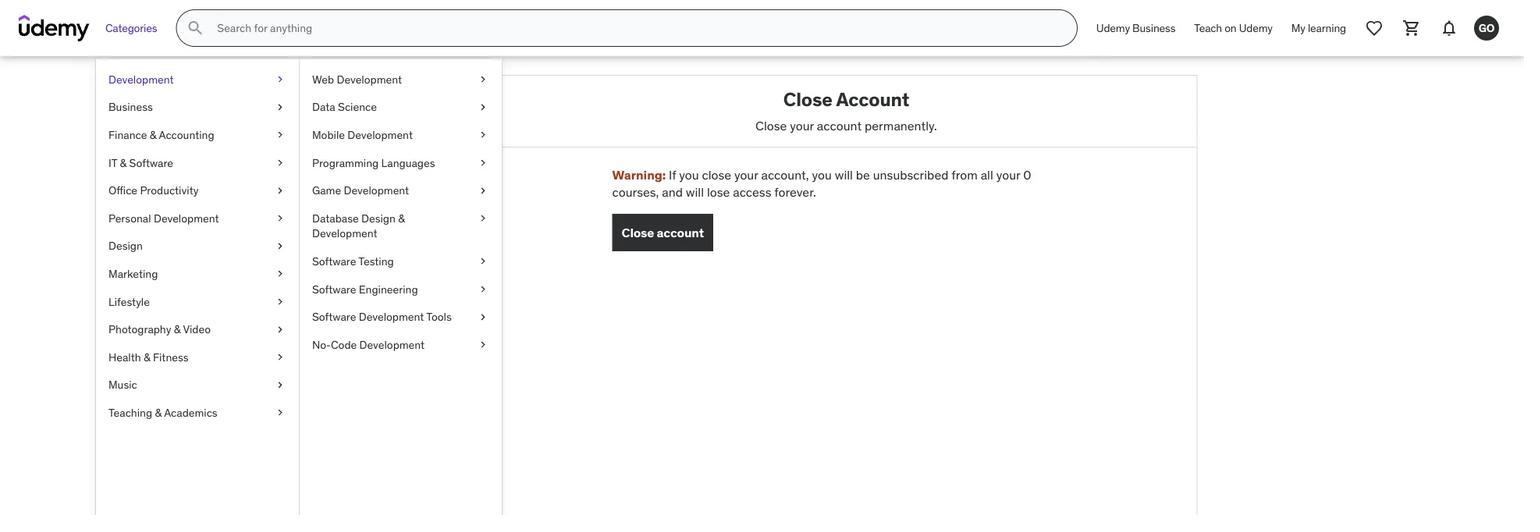 Task type: vqa. For each thing, say whether or not it's contained in the screenshot.
Marketing LINK
yes



Task type: locate. For each thing, give the bounding box(es) containing it.
your up access
[[735, 167, 759, 183]]

forever.
[[775, 184, 817, 200]]

game
[[312, 183, 341, 197]]

software down software testing at left
[[312, 282, 356, 296]]

software
[[129, 156, 173, 170], [312, 254, 356, 268], [312, 282, 356, 296], [312, 310, 356, 324]]

2 vertical spatial close
[[622, 224, 654, 240]]

&
[[150, 128, 157, 142], [120, 156, 127, 170], [398, 211, 405, 225], [174, 322, 181, 336], [144, 350, 150, 364], [155, 406, 162, 420]]

database design & development
[[312, 211, 405, 241]]

1 horizontal spatial account
[[837, 87, 910, 111]]

view public profile profile photo account security subscriptions payment methods
[[340, 232, 442, 366]]

xsmall image for development
[[274, 72, 287, 87]]

0 horizontal spatial you
[[679, 167, 699, 183]]

payment
[[340, 350, 389, 366]]

web development
[[312, 72, 402, 86]]

& inside photography & video "link"
[[174, 322, 181, 336]]

if you close your account, you will be unsubscribed from all your 0 courses, and will lose access forever.
[[613, 167, 1032, 200]]

close
[[784, 87, 833, 111], [756, 117, 787, 133], [622, 224, 654, 240]]

subscriptions
[[340, 327, 417, 343]]

1 horizontal spatial go
[[1479, 21, 1495, 35]]

0
[[1024, 167, 1032, 183]]

profile
[[340, 255, 376, 271]]

udemy inside teach on udemy link
[[1240, 21, 1273, 35]]

design inside database design & development
[[362, 211, 396, 225]]

go right the notifications icon
[[1479, 21, 1495, 35]]

0 horizontal spatial your
[[735, 167, 759, 183]]

close for account
[[622, 224, 654, 240]]

& inside teaching & academics link
[[155, 406, 162, 420]]

you right the if
[[679, 167, 699, 183]]

photography & video
[[109, 322, 211, 336]]

productivity
[[140, 183, 199, 197]]

business link
[[96, 93, 299, 121]]

no-code development link
[[300, 331, 502, 359]]

office productivity
[[109, 183, 199, 197]]

xsmall image
[[274, 72, 287, 87], [477, 72, 490, 87], [477, 100, 490, 115], [477, 127, 490, 143], [274, 155, 287, 171], [477, 155, 490, 171], [477, 183, 490, 198], [274, 211, 287, 226], [477, 254, 490, 269], [274, 266, 287, 282], [477, 282, 490, 297], [274, 322, 287, 337], [477, 337, 490, 353], [274, 405, 287, 421]]

1 vertical spatial account
[[657, 224, 704, 240]]

xsmall image inside software testing link
[[477, 254, 490, 269]]

submit search image
[[186, 19, 205, 37]]

0 horizontal spatial account
[[657, 224, 704, 240]]

close inside button
[[622, 224, 654, 240]]

Search for anything text field
[[214, 15, 1059, 41]]

xsmall image inside data science 'link'
[[477, 100, 490, 115]]

data science link
[[300, 93, 502, 121]]

teach on udemy link
[[1185, 9, 1283, 47]]

development inside the game development link
[[344, 183, 409, 197]]

xsmall image for personal development
[[274, 211, 287, 226]]

business up finance
[[109, 100, 153, 114]]

xsmall image inside mobile development link
[[477, 127, 490, 143]]

software down view at the left top of page
[[312, 254, 356, 268]]

photography
[[109, 322, 171, 336]]

1 horizontal spatial you
[[812, 167, 832, 183]]

1 vertical spatial design
[[109, 239, 143, 253]]

profile link
[[328, 252, 495, 276]]

account up the 'be'
[[817, 117, 862, 133]]

1 horizontal spatial business
[[1133, 21, 1176, 35]]

you up forever. at the right
[[812, 167, 832, 183]]

account up permanently.
[[837, 87, 910, 111]]

0 horizontal spatial design
[[109, 239, 143, 253]]

personal development link
[[96, 205, 299, 232]]

it & software
[[109, 156, 173, 170]]

xsmall image inside design link
[[274, 239, 287, 254]]

personal
[[109, 211, 151, 225]]

0 horizontal spatial udemy
[[1097, 21, 1131, 35]]

go up languages
[[393, 119, 430, 151]]

& inside it & software "link"
[[120, 156, 127, 170]]

public
[[370, 232, 403, 248]]

your for you
[[735, 167, 759, 183]]

wishlist image
[[1366, 19, 1384, 37]]

tools
[[427, 310, 452, 324]]

xsmall image
[[274, 100, 287, 115], [274, 127, 287, 143], [274, 183, 287, 198], [477, 211, 490, 226], [274, 239, 287, 254], [274, 294, 287, 309], [477, 309, 490, 325], [274, 350, 287, 365], [274, 378, 287, 393]]

xsmall image inside it & software "link"
[[274, 155, 287, 171]]

will
[[835, 167, 853, 183], [686, 184, 704, 200]]

1 horizontal spatial your
[[790, 117, 814, 133]]

0 horizontal spatial account
[[340, 303, 386, 319]]

0 vertical spatial close
[[784, 87, 833, 111]]

xsmall image inside personal development link
[[274, 211, 287, 226]]

you
[[679, 167, 699, 183], [812, 167, 832, 183]]

xsmall image for it & software
[[274, 155, 287, 171]]

development inside development link
[[109, 72, 174, 86]]

categories button
[[96, 9, 167, 47]]

your inside close account close your account permanently.
[[790, 117, 814, 133]]

1 you from the left
[[679, 167, 699, 183]]

marketing
[[109, 267, 158, 281]]

development inside the web development link
[[337, 72, 402, 86]]

xsmall image for web development
[[477, 72, 490, 87]]

categories
[[105, 21, 157, 35]]

xsmall image inside marketing link
[[274, 266, 287, 282]]

be
[[856, 167, 870, 183]]

software engineering
[[312, 282, 418, 296]]

xsmall image inside programming languages 'link'
[[477, 155, 490, 171]]

account down "and"
[[657, 224, 704, 240]]

software up the code
[[312, 310, 356, 324]]

account inside close account close your account permanently.
[[837, 87, 910, 111]]

business inside business link
[[109, 100, 153, 114]]

design link
[[96, 232, 299, 260]]

your up account,
[[790, 117, 814, 133]]

xsmall image inside software development tools link
[[477, 309, 490, 325]]

1 udemy from the left
[[1097, 21, 1131, 35]]

& for video
[[174, 322, 181, 336]]

& right it
[[120, 156, 127, 170]]

xsmall image inside photography & video "link"
[[274, 322, 287, 337]]

xsmall image inside business link
[[274, 100, 287, 115]]

development
[[109, 72, 174, 86], [337, 72, 402, 86], [348, 128, 413, 142], [344, 183, 409, 197], [154, 211, 219, 225], [312, 226, 378, 241], [359, 310, 424, 324], [360, 338, 425, 352]]

0 vertical spatial design
[[362, 211, 396, 225]]

video
[[183, 322, 211, 336]]

& right health at the left bottom
[[144, 350, 150, 364]]

lifestyle
[[109, 295, 150, 309]]

photo
[[340, 279, 373, 295]]

unsubscribed
[[873, 167, 949, 183]]

game development link
[[300, 177, 502, 205]]

account
[[837, 87, 910, 111], [340, 303, 386, 319]]

xsmall image inside software engineering link
[[477, 282, 490, 297]]

2 udemy from the left
[[1240, 21, 1273, 35]]

mobile development
[[312, 128, 413, 142]]

software for software engineering
[[312, 282, 356, 296]]

design down personal
[[109, 239, 143, 253]]

web
[[312, 72, 334, 86]]

on
[[1225, 21, 1237, 35]]

0 vertical spatial business
[[1133, 21, 1176, 35]]

xsmall image inside teaching & academics link
[[274, 405, 287, 421]]

1 horizontal spatial will
[[835, 167, 853, 183]]

database
[[312, 211, 359, 225]]

0 vertical spatial account
[[817, 117, 862, 133]]

design down gary
[[362, 211, 396, 225]]

fitness
[[153, 350, 189, 364]]

xsmall image for game development
[[477, 183, 490, 198]]

xsmall image for software engineering
[[477, 282, 490, 297]]

1 horizontal spatial udemy
[[1240, 21, 1273, 35]]

xsmall image for design
[[274, 239, 287, 254]]

will right "and"
[[686, 184, 704, 200]]

xsmall image for music
[[274, 378, 287, 393]]

if
[[669, 167, 676, 183]]

development link
[[96, 66, 299, 93]]

xsmall image inside office productivity link
[[274, 183, 287, 198]]

xsmall image inside the game development link
[[477, 183, 490, 198]]

1 vertical spatial go
[[393, 119, 430, 151]]

xsmall image inside database design & development link
[[477, 211, 490, 226]]

go
[[1479, 21, 1495, 35], [393, 119, 430, 151]]

xsmall image for health & fitness
[[274, 350, 287, 365]]

& down gary orlando
[[398, 211, 405, 225]]

account security link
[[328, 299, 495, 323]]

it & software link
[[96, 149, 299, 177]]

xsmall image for mobile development
[[477, 127, 490, 143]]

0 vertical spatial account
[[837, 87, 910, 111]]

xsmall image inside finance & accounting link
[[274, 127, 287, 143]]

close account
[[622, 224, 704, 240]]

programming languages
[[312, 156, 435, 170]]

1 vertical spatial business
[[109, 100, 153, 114]]

& inside health & fitness 'link'
[[144, 350, 150, 364]]

your left 0
[[997, 167, 1021, 183]]

xsmall image for database design & development
[[477, 211, 490, 226]]

2 you from the left
[[812, 167, 832, 183]]

will left the 'be'
[[835, 167, 853, 183]]

health & fitness link
[[96, 343, 299, 371]]

xsmall image inside development link
[[274, 72, 287, 87]]

& for fitness
[[144, 350, 150, 364]]

my
[[1292, 21, 1306, 35]]

1 horizontal spatial account
[[817, 117, 862, 133]]

account down software engineering
[[340, 303, 386, 319]]

xsmall image inside health & fitness 'link'
[[274, 350, 287, 365]]

teaching & academics link
[[96, 399, 299, 427]]

& inside database design & development
[[398, 211, 405, 225]]

business left teach
[[1133, 21, 1176, 35]]

all
[[981, 167, 994, 183]]

subscriptions link
[[328, 323, 495, 347]]

& left video
[[174, 322, 181, 336]]

1 horizontal spatial design
[[362, 211, 396, 225]]

xsmall image for software development tools
[[477, 309, 490, 325]]

development inside software development tools link
[[359, 310, 424, 324]]

xsmall image for office productivity
[[274, 183, 287, 198]]

udemy business
[[1097, 21, 1176, 35]]

& inside finance & accounting link
[[150, 128, 157, 142]]

software development tools link
[[300, 303, 502, 331]]

1 vertical spatial account
[[340, 303, 386, 319]]

code
[[331, 338, 357, 352]]

& right finance
[[150, 128, 157, 142]]

xsmall image inside the web development link
[[477, 72, 490, 87]]

2 horizontal spatial your
[[997, 167, 1021, 183]]

xsmall image inside music link
[[274, 378, 287, 393]]

software up office productivity
[[129, 156, 173, 170]]

udemy
[[1097, 21, 1131, 35], [1240, 21, 1273, 35]]

& right teaching
[[155, 406, 162, 420]]

accounting
[[159, 128, 214, 142]]

finance & accounting
[[109, 128, 214, 142]]

0 horizontal spatial business
[[109, 100, 153, 114]]

xsmall image inside lifestyle link
[[274, 294, 287, 309]]

0 horizontal spatial will
[[686, 184, 704, 200]]

xsmall image inside the no-code development link
[[477, 337, 490, 353]]

no-
[[312, 338, 331, 352]]



Task type: describe. For each thing, give the bounding box(es) containing it.
security
[[389, 303, 435, 319]]

gary
[[373, 194, 400, 210]]

software testing link
[[300, 248, 502, 275]]

software for software development tools
[[312, 310, 356, 324]]

account,
[[762, 167, 809, 183]]

engineering
[[359, 282, 418, 296]]

teaching & academics
[[109, 406, 218, 420]]

development inside personal development link
[[154, 211, 219, 225]]

software testing
[[312, 254, 394, 268]]

1 vertical spatial will
[[686, 184, 704, 200]]

close for account
[[784, 87, 833, 111]]

data science
[[312, 100, 377, 114]]

0 vertical spatial go
[[1479, 21, 1495, 35]]

software for software testing
[[312, 254, 356, 268]]

profile
[[406, 232, 442, 248]]

gary orlando
[[373, 194, 450, 210]]

learning
[[1308, 21, 1347, 35]]

academics
[[164, 406, 218, 420]]

mobile
[[312, 128, 345, 142]]

software engineering link
[[300, 275, 502, 303]]

and
[[662, 184, 683, 200]]

xsmall image for teaching & academics
[[274, 405, 287, 421]]

account inside close account close your account permanently.
[[817, 117, 862, 133]]

languages
[[381, 156, 435, 170]]

xsmall image for lifestyle
[[274, 294, 287, 309]]

science
[[338, 100, 377, 114]]

game development
[[312, 183, 409, 197]]

& for accounting
[[150, 128, 157, 142]]

0 horizontal spatial go
[[393, 119, 430, 151]]

finance & accounting link
[[96, 121, 299, 149]]

photography & video link
[[96, 316, 299, 343]]

udemy inside the udemy business link
[[1097, 21, 1131, 35]]

close account button
[[613, 214, 714, 251]]

lifestyle link
[[96, 288, 299, 316]]

& for academics
[[155, 406, 162, 420]]

mobile development link
[[300, 121, 502, 149]]

xsmall image for programming languages
[[477, 155, 490, 171]]

web development link
[[300, 66, 502, 93]]

photo link
[[328, 276, 495, 299]]

xsmall image for finance & accounting
[[274, 127, 287, 143]]

xsmall image for data science
[[477, 100, 490, 115]]

warning:
[[613, 167, 666, 183]]

teach on udemy
[[1195, 21, 1273, 35]]

database design & development link
[[300, 205, 502, 248]]

orlando
[[403, 194, 450, 210]]

shopping cart with 0 items image
[[1403, 19, 1422, 37]]

development inside the no-code development link
[[360, 338, 425, 352]]

& for software
[[120, 156, 127, 170]]

music
[[109, 378, 137, 392]]

personal development
[[109, 211, 219, 225]]

marketing link
[[96, 260, 299, 288]]

business inside the udemy business link
[[1133, 21, 1176, 35]]

methods
[[392, 350, 441, 366]]

development inside mobile development link
[[348, 128, 413, 142]]

close account close your account permanently.
[[756, 87, 938, 133]]

account inside view public profile profile photo account security subscriptions payment methods
[[340, 303, 386, 319]]

my learning
[[1292, 21, 1347, 35]]

finance
[[109, 128, 147, 142]]

xsmall image for no-code development
[[477, 337, 490, 353]]

programming
[[312, 156, 379, 170]]

payment methods link
[[328, 347, 495, 371]]

health
[[109, 350, 141, 364]]

health & fitness
[[109, 350, 189, 364]]

your for account
[[790, 117, 814, 133]]

xsmall image for software testing
[[477, 254, 490, 269]]

office
[[109, 183, 137, 197]]

permanently.
[[865, 117, 938, 133]]

view public profile link
[[328, 228, 495, 252]]

data
[[312, 100, 335, 114]]

software inside "link"
[[129, 156, 173, 170]]

no-code development
[[312, 338, 425, 352]]

courses,
[[613, 184, 659, 200]]

access
[[733, 184, 772, 200]]

notifications image
[[1441, 19, 1459, 37]]

0 vertical spatial will
[[835, 167, 853, 183]]

view
[[340, 232, 367, 248]]

programming languages link
[[300, 149, 502, 177]]

go link
[[1469, 9, 1506, 47]]

account inside button
[[657, 224, 704, 240]]

lose
[[707, 184, 730, 200]]

music link
[[96, 371, 299, 399]]

1 vertical spatial close
[[756, 117, 787, 133]]

xsmall image for photography & video
[[274, 322, 287, 337]]

udemy image
[[19, 15, 90, 41]]

development inside database design & development
[[312, 226, 378, 241]]

testing
[[359, 254, 394, 268]]

xsmall image for marketing
[[274, 266, 287, 282]]

my learning link
[[1283, 9, 1356, 47]]

design inside design link
[[109, 239, 143, 253]]

xsmall image for business
[[274, 100, 287, 115]]

close
[[702, 167, 732, 183]]

it
[[109, 156, 117, 170]]

software development tools
[[312, 310, 452, 324]]

office productivity link
[[96, 177, 299, 205]]

teach
[[1195, 21, 1223, 35]]



